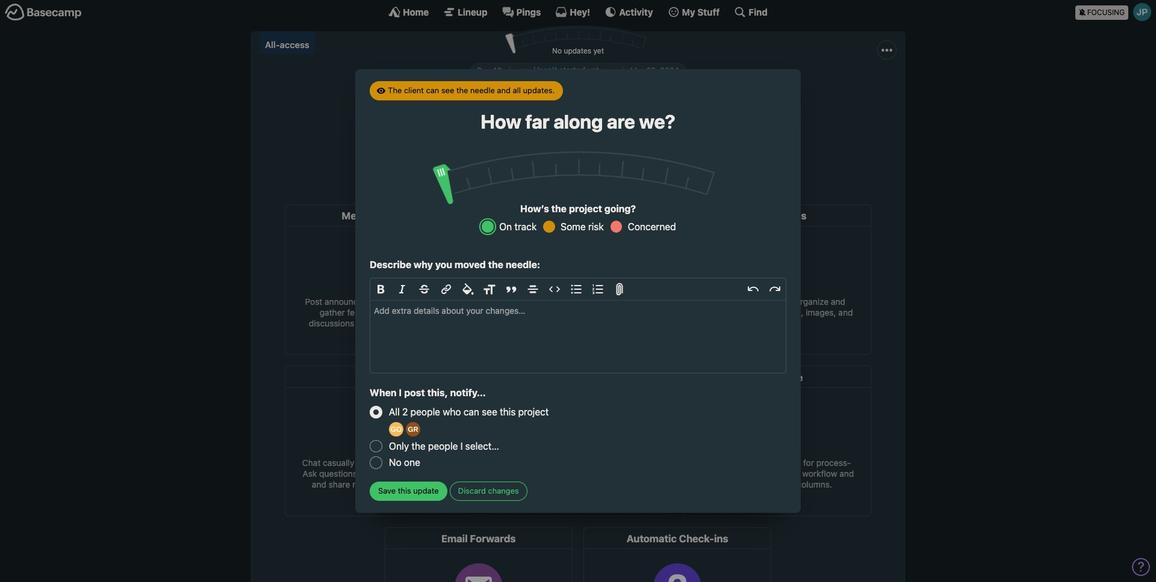 Task type: locate. For each thing, give the bounding box(es) containing it.
i
[[399, 388, 402, 399], [460, 441, 463, 452]]

can right "who"
[[463, 407, 479, 418]]

when i post this, notify…
[[370, 388, 486, 399]]

1 vertical spatial i
[[460, 441, 463, 452]]

people down when i post this, notify…
[[410, 407, 440, 418]]

hey!
[[570, 6, 590, 17]]

james peterson image inside focusing popup button
[[1133, 3, 1151, 21]]

all
[[389, 407, 400, 418]]

you
[[435, 260, 452, 270]]

all-access
[[265, 39, 309, 50]]

0 vertical spatial james peterson image
[[1133, 3, 1151, 21]]

all-
[[265, 39, 280, 50]]

see right client
[[441, 86, 454, 95]]

needle
[[470, 86, 495, 95]]

1 horizontal spatial james peterson image
[[1133, 3, 1151, 21]]

gary orlando image
[[389, 423, 403, 437]]

the
[[388, 86, 402, 95]]

activity
[[619, 6, 653, 17]]

how far along are we?
[[481, 110, 675, 133]]

james peterson image right the focusing
[[1133, 3, 1151, 21]]

focusing
[[1087, 8, 1125, 17]]

0 horizontal spatial can
[[426, 86, 439, 95]]

0 vertical spatial i
[[399, 388, 402, 399]]

0 vertical spatial game
[[602, 102, 652, 125]]

project up some risk
[[569, 204, 602, 214]]

and
[[497, 86, 510, 95]]

1 horizontal spatial project
[[569, 204, 602, 214]]

can right client
[[426, 86, 439, 95]]

1 vertical spatial project
[[518, 407, 549, 418]]

up
[[531, 166, 540, 175]]

mar 25, 2024
[[630, 65, 679, 75]]

on
[[499, 222, 512, 232]]

only the people i select…
[[389, 441, 499, 452]]

describe why you moved the needle:
[[370, 260, 540, 270]]

we?
[[639, 110, 675, 133]]

2 vertical spatial people
[[428, 441, 458, 452]]

james peterson image
[[1133, 3, 1151, 21], [626, 161, 645, 181]]

client
[[404, 86, 424, 95]]

warehouse
[[573, 89, 633, 102]]

concerned link
[[609, 219, 676, 235]]

set
[[517, 166, 529, 175]]

no
[[389, 457, 401, 468]]

moved from 0 to  out of 100 and marked green image
[[432, 162, 462, 207]]

0 horizontal spatial project
[[518, 407, 549, 418]]

notify…
[[450, 388, 486, 399]]

None submit
[[370, 482, 447, 502]]

dec
[[477, 65, 491, 75]]

find
[[749, 6, 768, 17]]

along
[[553, 110, 603, 133]]

greg robinson image
[[604, 161, 624, 181]]

game right breaking
[[623, 129, 647, 140]]

this,
[[427, 388, 448, 399]]

lineup link
[[443, 6, 487, 18]]

people for 2
[[410, 407, 440, 418]]

0 vertical spatial people
[[542, 166, 567, 175]]

my stuff button
[[667, 6, 720, 18]]

see
[[441, 86, 454, 95], [482, 407, 497, 418]]

the down greg robinson image
[[411, 441, 426, 452]]

main element
[[0, 0, 1156, 23]]

the
[[456, 86, 468, 95], [551, 204, 567, 214], [488, 260, 503, 270], [411, 441, 426, 452]]

on track
[[499, 222, 537, 232]]

people for the
[[428, 441, 458, 452]]

0 vertical spatial project
[[569, 204, 602, 214]]

moved
[[454, 260, 486, 270]]

people inside 'link'
[[542, 166, 567, 175]]

pet
[[568, 102, 598, 125]]

1 horizontal spatial see
[[482, 407, 497, 418]]

people down "who"
[[428, 441, 458, 452]]

1 vertical spatial james peterson image
[[626, 161, 645, 181]]

discard changes
[[458, 487, 519, 496]]

i left select…
[[460, 441, 463, 452]]

i left the post
[[399, 388, 402, 399]]

concerned
[[628, 222, 676, 232]]

how's
[[520, 204, 549, 214]]

james peterson image right greg robinson icon
[[626, 161, 645, 181]]

are
[[607, 110, 635, 133]]

set up people
[[517, 166, 567, 175]]

can
[[426, 86, 439, 95], [463, 407, 479, 418]]

project
[[569, 204, 602, 214], [518, 407, 549, 418]]

lineup
[[458, 6, 487, 17]]

people
[[542, 166, 567, 175], [410, 407, 440, 418], [428, 441, 458, 452]]

boundary
[[538, 129, 580, 140]]

1 vertical spatial can
[[463, 407, 479, 418]]

18
[[493, 65, 502, 75]]

discard
[[458, 487, 486, 496]]

a
[[509, 129, 515, 140]]

game down warehouse
[[602, 102, 652, 125]]

0 vertical spatial can
[[426, 86, 439, 95]]

1 vertical spatial game
[[623, 129, 647, 140]]

home
[[403, 6, 429, 17]]

project right this on the left of the page
[[518, 407, 549, 418]]

25,
[[646, 65, 658, 75]]

people right up
[[542, 166, 567, 175]]

0 vertical spatial see
[[441, 86, 454, 95]]

1 horizontal spatial can
[[463, 407, 479, 418]]

post
[[404, 388, 425, 399]]

see left this on the left of the page
[[482, 407, 497, 418]]

breaking
[[582, 129, 620, 140]]

1 vertical spatial people
[[410, 407, 440, 418]]

game
[[602, 102, 652, 125], [623, 129, 647, 140]]

some risk
[[561, 222, 604, 232]]

no one
[[389, 457, 420, 468]]

on track link
[[480, 219, 537, 235]]



Task type: vqa. For each thing, say whether or not it's contained in the screenshot.
top see
yes



Task type: describe. For each thing, give the bounding box(es) containing it.
updates.
[[523, 86, 555, 95]]

home link
[[388, 6, 429, 18]]

dec 18
[[477, 65, 502, 75]]

walton's warehouse virtual pet game a new boundary breaking game
[[504, 89, 652, 140]]

the client can see the needle and all updates.
[[388, 86, 555, 95]]

2024
[[660, 65, 679, 75]]

the right the moved
[[488, 260, 503, 270]]

1 horizontal spatial i
[[460, 441, 463, 452]]

how
[[481, 110, 521, 133]]

new
[[518, 129, 536, 140]]

my
[[682, 6, 695, 17]]

all 2 people who can see this project
[[389, 407, 549, 418]]

virtual
[[504, 102, 564, 125]]

how's the project going?
[[520, 204, 636, 214]]

some risk link
[[541, 219, 604, 235]]

find button
[[734, 6, 768, 18]]

people for up
[[542, 166, 567, 175]]

going?
[[604, 204, 636, 214]]

far
[[525, 110, 550, 133]]

describe
[[370, 260, 411, 270]]

set up people link
[[508, 161, 576, 181]]

when
[[370, 388, 397, 399]]

0 horizontal spatial i
[[399, 388, 402, 399]]

Add extra details about your changes… text field
[[370, 301, 786, 373]]

1 vertical spatial see
[[482, 407, 497, 418]]

0 horizontal spatial see
[[441, 86, 454, 95]]

who
[[443, 407, 461, 418]]

0 horizontal spatial james peterson image
[[626, 161, 645, 181]]

mar
[[630, 65, 644, 75]]

people on this project element
[[580, 152, 648, 183]]

select…
[[465, 441, 499, 452]]

stuff
[[697, 6, 720, 17]]

greg robinson image
[[406, 423, 420, 437]]

gary orlando image
[[583, 161, 602, 181]]

needle:
[[506, 260, 540, 270]]

activity link
[[605, 6, 653, 18]]

some
[[561, 222, 586, 232]]

this
[[500, 407, 516, 418]]

focusing button
[[1075, 0, 1156, 23]]

all-access element
[[260, 31, 315, 54]]

moved from 0 to  out of 100 and marked green element
[[4, 27, 877, 302]]

changes
[[488, 487, 519, 496]]

walton's
[[523, 89, 570, 102]]

why
[[414, 260, 433, 270]]

hey! button
[[555, 6, 590, 18]]

the left needle
[[456, 86, 468, 95]]

switch accounts image
[[5, 3, 82, 22]]

access
[[280, 39, 309, 50]]

the up some risk link
[[551, 204, 567, 214]]

risk
[[588, 222, 604, 232]]

track
[[514, 222, 537, 232]]

only
[[389, 441, 409, 452]]

discard changes link
[[450, 482, 527, 502]]

one
[[404, 457, 420, 468]]

my stuff
[[682, 6, 720, 17]]

all
[[513, 86, 521, 95]]

2
[[402, 407, 408, 418]]



